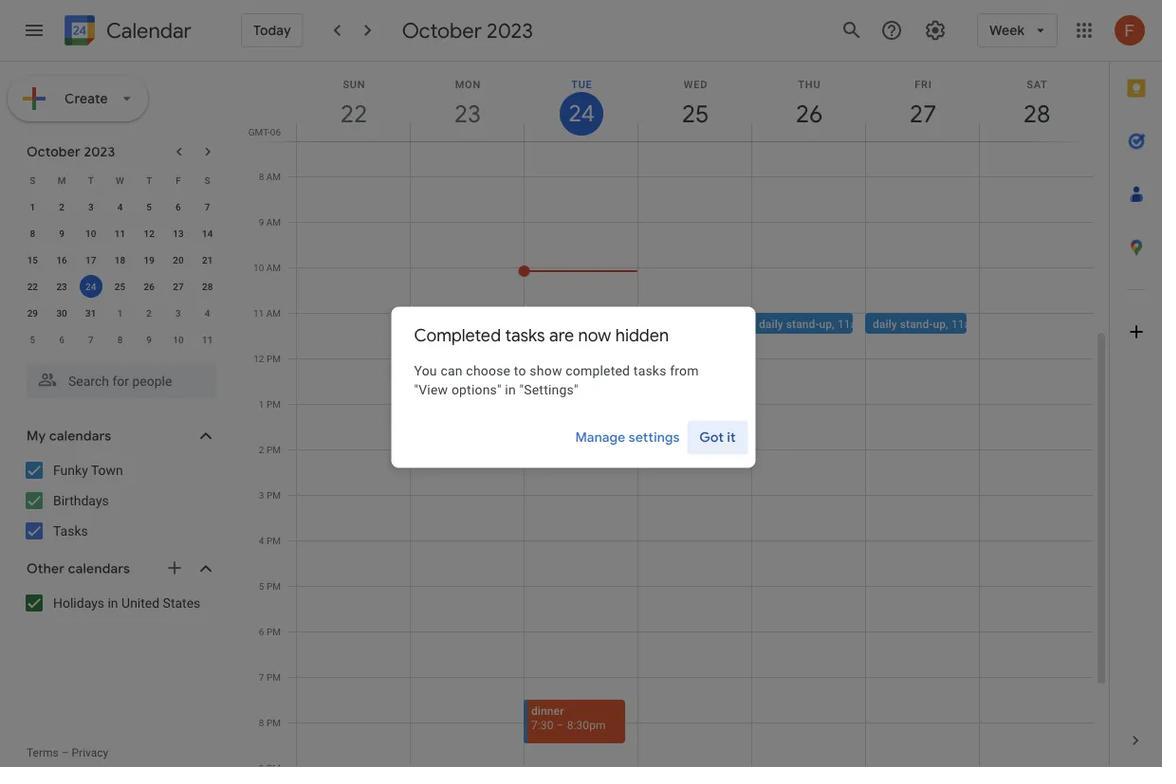 Task type: locate. For each thing, give the bounding box(es) containing it.
1 vertical spatial 10
[[253, 262, 264, 273]]

– right terms
[[61, 747, 69, 760]]

3 up from the left
[[819, 317, 832, 331]]

stand-
[[559, 317, 592, 331], [673, 317, 705, 331], [786, 317, 819, 331], [900, 317, 933, 331]]

0 vertical spatial 10
[[85, 228, 96, 239]]

f
[[176, 175, 181, 186]]

1 vertical spatial 2
[[146, 307, 152, 319]]

calendar element
[[61, 11, 192, 53]]

10 element
[[79, 222, 102, 245]]

2 vertical spatial 6
[[259, 626, 264, 638]]

pm down 2 pm
[[267, 490, 281, 501]]

s right f in the top of the page
[[205, 175, 210, 186]]

2 horizontal spatial 11
[[253, 307, 264, 319]]

row containing 1
[[18, 194, 222, 220]]

row containing 15
[[18, 247, 222, 273]]

7 row from the top
[[18, 326, 222, 353]]

10 up 11 am
[[253, 262, 264, 273]]

18 element
[[109, 249, 131, 271]]

0 vertical spatial 3
[[88, 201, 94, 213]]

1 horizontal spatial 10
[[173, 334, 184, 345]]

0 horizontal spatial t
[[88, 175, 94, 186]]

4 row from the top
[[18, 247, 222, 273]]

0 vertical spatial 4
[[117, 201, 123, 213]]

5 for the november 5 element
[[30, 334, 35, 345]]

12
[[144, 228, 155, 239], [254, 353, 264, 364]]

0 horizontal spatial 2
[[59, 201, 64, 213]]

2 for 2 pm
[[259, 444, 264, 455]]

my
[[27, 428, 46, 445]]

1 vertical spatial 4
[[205, 307, 210, 319]]

11 up 18
[[115, 228, 125, 239]]

row
[[18, 167, 222, 194], [18, 194, 222, 220], [18, 220, 222, 247], [18, 247, 222, 273], [18, 273, 222, 300], [18, 300, 222, 326], [18, 326, 222, 353]]

pm up 2 pm
[[267, 399, 281, 410]]

0 horizontal spatial october 2023
[[27, 143, 115, 160]]

my calendars list
[[4, 455, 235, 547]]

row down november 1 element
[[18, 326, 222, 353]]

9 up 16 element
[[59, 228, 64, 239]]

pm down 4 pm
[[267, 581, 281, 592]]

2 horizontal spatial 3
[[259, 490, 264, 501]]

1 pm from the top
[[267, 353, 281, 364]]

tasks inside you can choose to show completed tasks from "view options" in "settings"
[[634, 363, 667, 379]]

1 vertical spatial calendars
[[68, 561, 130, 578]]

1 for 1 pm
[[259, 399, 264, 410]]

tasks up to
[[505, 325, 545, 346]]

calendars inside other calendars 'dropdown button'
[[68, 561, 130, 578]]

0 horizontal spatial 5
[[30, 334, 35, 345]]

1 vertical spatial 5
[[30, 334, 35, 345]]

gmt-
[[248, 126, 270, 138]]

0 vertical spatial 11
[[115, 228, 125, 239]]

4
[[117, 201, 123, 213], [205, 307, 210, 319], [259, 535, 264, 547]]

0 vertical spatial 1
[[30, 201, 35, 213]]

t
[[88, 175, 94, 186], [146, 175, 152, 186]]

8 am
[[259, 171, 281, 182]]

up
[[592, 317, 605, 331], [705, 317, 718, 331], [819, 317, 832, 331], [933, 317, 946, 331]]

3 row from the top
[[18, 220, 222, 247]]

31 element
[[79, 302, 102, 324]]

17
[[85, 254, 96, 266]]

tasks
[[505, 325, 545, 346], [634, 363, 667, 379]]

1 t from the left
[[88, 175, 94, 186]]

12 inside october 2023 grid
[[144, 228, 155, 239]]

november 8 element
[[109, 328, 131, 351]]

pm down 3 pm at the left of page
[[267, 535, 281, 547]]

7 up 8 pm on the bottom left
[[259, 672, 264, 683]]

birthdays
[[53, 493, 109, 509]]

6 pm
[[259, 626, 281, 638]]

row group
[[18, 194, 222, 353]]

t left f in the top of the page
[[146, 175, 152, 186]]

1 up from the left
[[592, 317, 605, 331]]

2 up from the left
[[705, 317, 718, 331]]

1 vertical spatial october
[[27, 143, 81, 160]]

pm
[[267, 353, 281, 364], [267, 399, 281, 410], [267, 444, 281, 455], [267, 490, 281, 501], [267, 535, 281, 547], [267, 581, 281, 592], [267, 626, 281, 638], [267, 672, 281, 683], [267, 717, 281, 729]]

19 element
[[138, 249, 161, 271]]

today
[[253, 22, 291, 39]]

1 horizontal spatial 2
[[146, 307, 152, 319]]

pm for 8 pm
[[267, 717, 281, 729]]

8 down 7 pm
[[259, 717, 264, 729]]

2 horizontal spatial 1
[[259, 399, 264, 410]]

7
[[205, 201, 210, 213], [88, 334, 94, 345], [259, 672, 264, 683]]

1 vertical spatial 7
[[88, 334, 94, 345]]

1 horizontal spatial 11
[[202, 334, 213, 345]]

11 down 10 am
[[253, 307, 264, 319]]

7 down 31 element
[[88, 334, 94, 345]]

row up november 8 element
[[18, 300, 222, 326]]

1 horizontal spatial 9
[[146, 334, 152, 345]]

2 vertical spatial 3
[[259, 490, 264, 501]]

1 horizontal spatial 12
[[254, 353, 264, 364]]

november 7 element
[[79, 328, 102, 351]]

5 for 5 pm
[[259, 581, 264, 592]]

5 pm from the top
[[267, 535, 281, 547]]

1 horizontal spatial in
[[505, 382, 516, 398]]

2 am from the top
[[266, 216, 281, 228]]

4 up from the left
[[933, 317, 946, 331]]

5 pm
[[259, 581, 281, 592]]

8 inside november 8 element
[[117, 334, 123, 345]]

22
[[27, 281, 38, 292]]

pm down 7 pm
[[267, 717, 281, 729]]

1 vertical spatial 11
[[253, 307, 264, 319]]

1 vertical spatial 12
[[254, 353, 264, 364]]

dinner
[[531, 705, 564, 718]]

3 for 3 pm
[[259, 490, 264, 501]]

pm for 6 pm
[[267, 626, 281, 638]]

6 pm from the top
[[267, 581, 281, 592]]

1 horizontal spatial ,
[[832, 317, 835, 331]]

0 vertical spatial october 2023
[[402, 17, 533, 44]]

20 element
[[167, 249, 190, 271]]

completed tasks are now hidden alert dialog
[[391, 307, 756, 468]]

2 vertical spatial 4
[[259, 535, 264, 547]]

8 for 8 pm
[[259, 717, 264, 729]]

4 inside november 4 element
[[205, 307, 210, 319]]

0 vertical spatial october
[[402, 17, 482, 44]]

2 horizontal spatial 10
[[253, 262, 264, 273]]

4 am from the top
[[266, 307, 281, 319]]

row down w at the top left of page
[[18, 194, 222, 220]]

3
[[88, 201, 94, 213], [176, 307, 181, 319], [259, 490, 264, 501]]

0 horizontal spatial 7
[[88, 334, 94, 345]]

10 for november 10 element
[[173, 334, 184, 345]]

s
[[30, 175, 35, 186], [205, 175, 210, 186]]

terms – privacy
[[27, 747, 108, 760]]

6 down f in the top of the page
[[176, 201, 181, 213]]

4 11am from the left
[[952, 317, 981, 331]]

8 pm from the top
[[267, 672, 281, 683]]

6 up 7 pm
[[259, 626, 264, 638]]

2 pm from the top
[[267, 399, 281, 410]]

november 2 element
[[138, 302, 161, 324]]

9 down november 2 element
[[146, 334, 152, 345]]

column header
[[296, 62, 411, 141], [410, 62, 525, 141], [524, 62, 639, 141], [638, 62, 752, 141], [751, 62, 866, 141], [865, 62, 980, 141], [979, 62, 1094, 141]]

october 2023 grid
[[18, 167, 222, 353]]

1 row from the top
[[18, 167, 222, 194]]

1 vertical spatial –
[[61, 747, 69, 760]]

10
[[85, 228, 96, 239], [253, 262, 264, 273], [173, 334, 184, 345]]

am down 8 am
[[266, 216, 281, 228]]

6 down 30 element
[[59, 334, 64, 345]]

24
[[85, 281, 96, 292]]

row down 11 element
[[18, 247, 222, 273]]

3 up 10 element
[[88, 201, 94, 213]]

8 down gmt-
[[259, 171, 264, 182]]

in down to
[[505, 382, 516, 398]]

0 vertical spatial calendars
[[49, 428, 111, 445]]

1 horizontal spatial 6
[[176, 201, 181, 213]]

2 stand- from the left
[[673, 317, 705, 331]]

0 vertical spatial tasks
[[505, 325, 545, 346]]

6
[[176, 201, 181, 213], [59, 334, 64, 345], [259, 626, 264, 638]]

2 down 1 pm
[[259, 444, 264, 455]]

2 down m
[[59, 201, 64, 213]]

funky
[[53, 463, 88, 478]]

row up november 1 element
[[18, 273, 222, 300]]

row up 11 element
[[18, 167, 222, 194]]

5 down 29 element
[[30, 334, 35, 345]]

hidden
[[615, 325, 669, 346]]

1 horizontal spatial 2023
[[487, 17, 533, 44]]

1 horizontal spatial tasks
[[634, 363, 667, 379]]

2 horizontal spatial 2
[[259, 444, 264, 455]]

4 down 3 pm at the left of page
[[259, 535, 264, 547]]

2 inside november 2 element
[[146, 307, 152, 319]]

9 up 10 am
[[259, 216, 264, 228]]

1 down 25 element
[[117, 307, 123, 319]]

8 down november 1 element
[[117, 334, 123, 345]]

12 up 19
[[144, 228, 155, 239]]

2 for november 2 element
[[146, 307, 152, 319]]

06
[[270, 126, 281, 138]]

november 9 element
[[138, 328, 161, 351]]

2 inside 'grid'
[[259, 444, 264, 455]]

2023
[[487, 17, 533, 44], [84, 143, 115, 160]]

0 vertical spatial 12
[[144, 228, 155, 239]]

0 vertical spatial 2
[[59, 201, 64, 213]]

am down 06
[[266, 171, 281, 182]]

row up 18 element
[[18, 220, 222, 247]]

7 up '14' element
[[205, 201, 210, 213]]

can
[[441, 363, 463, 379]]

11 for 11 element
[[115, 228, 125, 239]]

0 horizontal spatial ,
[[605, 317, 607, 331]]

1 horizontal spatial s
[[205, 175, 210, 186]]

row containing 5
[[18, 326, 222, 353]]

am down 9 am
[[266, 262, 281, 273]]

13
[[173, 228, 184, 239]]

1 horizontal spatial 5
[[146, 201, 152, 213]]

0 horizontal spatial s
[[30, 175, 35, 186]]

1 inside november 1 element
[[117, 307, 123, 319]]

1 vertical spatial october 2023
[[27, 143, 115, 160]]

4 up 11 element
[[117, 201, 123, 213]]

1 down 12 pm
[[259, 399, 264, 410]]

0 horizontal spatial 12
[[144, 228, 155, 239]]

1 vertical spatial 6
[[59, 334, 64, 345]]

november 5 element
[[21, 328, 44, 351]]

2 horizontal spatial 7
[[259, 672, 264, 683]]

0 horizontal spatial 2023
[[84, 143, 115, 160]]

3 stand- from the left
[[786, 317, 819, 331]]

18
[[115, 254, 125, 266]]

4 daily from the left
[[873, 317, 897, 331]]

– inside dinner 7:30 – 8:30pm
[[557, 719, 564, 732]]

,
[[605, 317, 607, 331], [832, 317, 835, 331], [946, 317, 949, 331]]

2 horizontal spatial 5
[[259, 581, 264, 592]]

completed tasks are now hidden
[[414, 325, 669, 346]]

t right m
[[88, 175, 94, 186]]

22 element
[[21, 275, 44, 298]]

1 vertical spatial 1
[[117, 307, 123, 319]]

calendars up funky town
[[49, 428, 111, 445]]

12 pm
[[254, 353, 281, 364]]

19
[[144, 254, 155, 266]]

None search field
[[0, 357, 235, 399]]

daily
[[531, 317, 556, 331], [645, 317, 670, 331], [759, 317, 783, 331], [873, 317, 897, 331]]

pm up 8 pm on the bottom left
[[267, 672, 281, 683]]

0 horizontal spatial 10
[[85, 228, 96, 239]]

tab list
[[1110, 62, 1162, 714]]

1 vertical spatial 2023
[[84, 143, 115, 160]]

2
[[59, 201, 64, 213], [146, 307, 152, 319], [259, 444, 264, 455]]

3 pm from the top
[[267, 444, 281, 455]]

0 horizontal spatial 1
[[30, 201, 35, 213]]

terms link
[[27, 747, 59, 760]]

1 horizontal spatial –
[[557, 719, 564, 732]]

gmt-06
[[248, 126, 281, 138]]

s left m
[[30, 175, 35, 186]]

2 horizontal spatial 4
[[259, 535, 264, 547]]

2 vertical spatial 10
[[173, 334, 184, 345]]

10 am
[[253, 262, 281, 273]]

0 horizontal spatial 9
[[59, 228, 64, 239]]

6 for 6 pm
[[259, 626, 264, 638]]

2 horizontal spatial 6
[[259, 626, 264, 638]]

calendars inside my calendars dropdown button
[[49, 428, 111, 445]]

0 horizontal spatial 11
[[115, 228, 125, 239]]

1 for november 1 element
[[117, 307, 123, 319]]

7 for november 7 element
[[88, 334, 94, 345]]

29 element
[[21, 302, 44, 324]]

8 pm
[[259, 717, 281, 729]]

2 vertical spatial 1
[[259, 399, 264, 410]]

row containing s
[[18, 167, 222, 194]]

6 row from the top
[[18, 300, 222, 326]]

in left united
[[108, 595, 118, 611]]

1 horizontal spatial 1
[[117, 307, 123, 319]]

12 down 11 am
[[254, 353, 264, 364]]

pm up 1 pm
[[267, 353, 281, 364]]

0 vertical spatial –
[[557, 719, 564, 732]]

october
[[402, 17, 482, 44], [27, 143, 81, 160]]

other calendars
[[27, 561, 130, 578]]

daily stand-up 11am daily stand-up , 11am daily stand-up , 11am
[[645, 317, 981, 331]]

in
[[505, 382, 516, 398], [108, 595, 118, 611]]

1 horizontal spatial t
[[146, 175, 152, 186]]

november 10 element
[[167, 328, 190, 351]]

pm for 5 pm
[[267, 581, 281, 592]]

november 11 element
[[196, 328, 219, 351]]

calendars up holidays
[[68, 561, 130, 578]]

2 horizontal spatial ,
[[946, 317, 949, 331]]

2 row from the top
[[18, 194, 222, 220]]

1 am from the top
[[266, 171, 281, 182]]

3 daily from the left
[[759, 317, 783, 331]]

9 for november 9 element
[[146, 334, 152, 345]]

3 down "27" element
[[176, 307, 181, 319]]

2 vertical spatial 7
[[259, 672, 264, 683]]

2 vertical spatial 11
[[202, 334, 213, 345]]

1 vertical spatial in
[[108, 595, 118, 611]]

1 vertical spatial 3
[[176, 307, 181, 319]]

10 up '17'
[[85, 228, 96, 239]]

4 pm from the top
[[267, 490, 281, 501]]

grid
[[243, 62, 1109, 768]]

1 horizontal spatial 3
[[176, 307, 181, 319]]

9 pm from the top
[[267, 717, 281, 729]]

–
[[557, 719, 564, 732], [61, 747, 69, 760]]

15 element
[[21, 249, 44, 271]]

3 for 'november 3' element
[[176, 307, 181, 319]]

17 element
[[79, 249, 102, 271]]

7 column header from the left
[[979, 62, 1094, 141]]

3 down 2 pm
[[259, 490, 264, 501]]

5 inside the november 5 element
[[30, 334, 35, 345]]

10 down 'november 3' element
[[173, 334, 184, 345]]

8
[[259, 171, 264, 182], [30, 228, 35, 239], [117, 334, 123, 345], [259, 717, 264, 729]]

28
[[202, 281, 213, 292]]

0 horizontal spatial 3
[[88, 201, 94, 213]]

5 row from the top
[[18, 273, 222, 300]]

0 vertical spatial 7
[[205, 201, 210, 213]]

w
[[116, 175, 124, 186]]

0 vertical spatial 5
[[146, 201, 152, 213]]

1
[[30, 201, 35, 213], [117, 307, 123, 319], [259, 399, 264, 410]]

2 daily from the left
[[645, 317, 670, 331]]

0 horizontal spatial in
[[108, 595, 118, 611]]

10 for 10 am
[[253, 262, 264, 273]]

2 vertical spatial 5
[[259, 581, 264, 592]]

4 stand- from the left
[[900, 317, 933, 331]]

4 up the november 11 element
[[205, 307, 210, 319]]

am up 12 pm
[[266, 307, 281, 319]]

calendars
[[49, 428, 111, 445], [68, 561, 130, 578]]

now
[[578, 325, 611, 346]]

0 vertical spatial in
[[505, 382, 516, 398]]

1 horizontal spatial 4
[[205, 307, 210, 319]]

28 element
[[196, 275, 219, 298]]

2 vertical spatial 2
[[259, 444, 264, 455]]

11 down november 4 element
[[202, 334, 213, 345]]

calendar
[[106, 18, 192, 44]]

funky town
[[53, 463, 123, 478]]

tasks left from
[[634, 363, 667, 379]]

2 horizontal spatial 9
[[259, 216, 264, 228]]

1 vertical spatial tasks
[[634, 363, 667, 379]]

23 element
[[50, 275, 73, 298]]

holidays in united states
[[53, 595, 201, 611]]

pm down 1 pm
[[267, 444, 281, 455]]

0 horizontal spatial 6
[[59, 334, 64, 345]]

3 am from the top
[[266, 262, 281, 273]]

– right "7:30"
[[557, 719, 564, 732]]

other
[[27, 561, 65, 578]]

october 2023
[[402, 17, 533, 44], [27, 143, 115, 160]]

8:30pm
[[567, 719, 606, 732]]

1 horizontal spatial october
[[402, 17, 482, 44]]

9
[[259, 216, 264, 228], [59, 228, 64, 239], [146, 334, 152, 345]]

7 pm from the top
[[267, 626, 281, 638]]

pm up 7 pm
[[267, 626, 281, 638]]

29
[[27, 307, 38, 319]]

1 daily from the left
[[531, 317, 556, 331]]

5 up 12 element in the left top of the page
[[146, 201, 152, 213]]

11
[[115, 228, 125, 239], [253, 307, 264, 319], [202, 334, 213, 345]]

1 horizontal spatial october 2023
[[402, 17, 533, 44]]

1 up 15 element
[[30, 201, 35, 213]]

5 down 4 pm
[[259, 581, 264, 592]]

2 up november 9 element
[[146, 307, 152, 319]]

30 element
[[50, 302, 73, 324]]

24 cell
[[76, 273, 105, 300]]

you
[[414, 363, 437, 379]]



Task type: vqa. For each thing, say whether or not it's contained in the screenshot.


Task type: describe. For each thing, give the bounding box(es) containing it.
1 stand- from the left
[[559, 317, 592, 331]]

2 pm
[[259, 444, 281, 455]]

11 element
[[109, 222, 131, 245]]

0 horizontal spatial 4
[[117, 201, 123, 213]]

"view
[[414, 382, 448, 398]]

grid containing daily stand-up
[[243, 62, 1109, 768]]

show
[[530, 363, 562, 379]]

november 1 element
[[109, 302, 131, 324]]

pm for 4 pm
[[267, 535, 281, 547]]

from
[[670, 363, 699, 379]]

11 for the november 11 element
[[202, 334, 213, 345]]

options"
[[452, 382, 502, 398]]

are
[[549, 325, 574, 346]]

1 column header from the left
[[296, 62, 411, 141]]

11 for 11 am
[[253, 307, 264, 319]]

30
[[56, 307, 67, 319]]

november 3 element
[[167, 302, 190, 324]]

4 for 4 pm
[[259, 535, 264, 547]]

november 4 element
[[196, 302, 219, 324]]

states
[[163, 595, 201, 611]]

tasks
[[53, 523, 88, 539]]

0 vertical spatial 2023
[[487, 17, 533, 44]]

completed
[[566, 363, 630, 379]]

pm for 3 pm
[[267, 490, 281, 501]]

3 pm
[[259, 490, 281, 501]]

row containing 22
[[18, 273, 222, 300]]

21 element
[[196, 249, 219, 271]]

2 t from the left
[[146, 175, 152, 186]]

choose
[[466, 363, 511, 379]]

23
[[56, 281, 67, 292]]

6 for november 6 element
[[59, 334, 64, 345]]

daily stand-up , 11am
[[531, 317, 639, 331]]

to
[[514, 363, 526, 379]]

november 6 element
[[50, 328, 73, 351]]

3 11am from the left
[[838, 317, 867, 331]]

16
[[56, 254, 67, 266]]

4 column header from the left
[[638, 62, 752, 141]]

14
[[202, 228, 213, 239]]

pm for 12 pm
[[267, 353, 281, 364]]

other calendars button
[[4, 554, 235, 584]]

26
[[144, 281, 155, 292]]

today button
[[241, 13, 303, 47]]

my calendars
[[27, 428, 111, 445]]

7:30
[[531, 719, 554, 732]]

8 up 15 element
[[30, 228, 35, 239]]

31
[[85, 307, 96, 319]]

in inside you can choose to show completed tasks from "view options" in "settings"
[[505, 382, 516, 398]]

am for 11 am
[[266, 307, 281, 319]]

"settings"
[[520, 382, 578, 398]]

2 column header from the left
[[410, 62, 525, 141]]

9 am
[[259, 216, 281, 228]]

21
[[202, 254, 213, 266]]

dinner 7:30 – 8:30pm
[[531, 705, 606, 732]]

12 for 12 pm
[[254, 353, 264, 364]]

7 pm
[[259, 672, 281, 683]]

16 element
[[50, 249, 73, 271]]

2 , from the left
[[832, 317, 835, 331]]

am for 9 am
[[266, 216, 281, 228]]

completed
[[414, 325, 501, 346]]

12 for 12
[[144, 228, 155, 239]]

3 column header from the left
[[524, 62, 639, 141]]

20
[[173, 254, 184, 266]]

11 am
[[253, 307, 281, 319]]

1 11am from the left
[[610, 317, 639, 331]]

row group containing 1
[[18, 194, 222, 353]]

you can choose to show completed tasks from "view options" in "settings"
[[414, 363, 699, 398]]

27
[[173, 281, 184, 292]]

25 element
[[109, 275, 131, 298]]

pm for 2 pm
[[267, 444, 281, 455]]

1 , from the left
[[605, 317, 607, 331]]

0 horizontal spatial –
[[61, 747, 69, 760]]

united
[[122, 595, 160, 611]]

14 element
[[196, 222, 219, 245]]

privacy
[[72, 747, 108, 760]]

4 for november 4 element
[[205, 307, 210, 319]]

25
[[115, 281, 125, 292]]

1 horizontal spatial 7
[[205, 201, 210, 213]]

my calendars button
[[4, 421, 235, 452]]

terms
[[27, 747, 59, 760]]

0 horizontal spatial tasks
[[505, 325, 545, 346]]

calendars for other calendars
[[68, 561, 130, 578]]

13 element
[[167, 222, 190, 245]]

row containing 29
[[18, 300, 222, 326]]

am for 8 am
[[266, 171, 281, 182]]

2 11am from the left
[[724, 317, 753, 331]]

holidays
[[53, 595, 104, 611]]

0 horizontal spatial october
[[27, 143, 81, 160]]

0 vertical spatial 6
[[176, 201, 181, 213]]

town
[[91, 463, 123, 478]]

7 for 7 pm
[[259, 672, 264, 683]]

24, today element
[[79, 275, 102, 298]]

4 pm
[[259, 535, 281, 547]]

12 element
[[138, 222, 161, 245]]

calendars for my calendars
[[49, 428, 111, 445]]

8 for 8 am
[[259, 171, 264, 182]]

2 s from the left
[[205, 175, 210, 186]]

10 for 10 element
[[85, 228, 96, 239]]

27 element
[[167, 275, 190, 298]]

pm for 1 pm
[[267, 399, 281, 410]]

9 for 9 am
[[259, 216, 264, 228]]

am for 10 am
[[266, 262, 281, 273]]

1 s from the left
[[30, 175, 35, 186]]

pm for 7 pm
[[267, 672, 281, 683]]

privacy link
[[72, 747, 108, 760]]

26 element
[[138, 275, 161, 298]]

row containing 8
[[18, 220, 222, 247]]

3 , from the left
[[946, 317, 949, 331]]

5 column header from the left
[[751, 62, 866, 141]]

6 column header from the left
[[865, 62, 980, 141]]

1 pm
[[259, 399, 281, 410]]

8 for november 8 element
[[117, 334, 123, 345]]

m
[[58, 175, 66, 186]]

15
[[27, 254, 38, 266]]

calendar heading
[[102, 18, 192, 44]]



